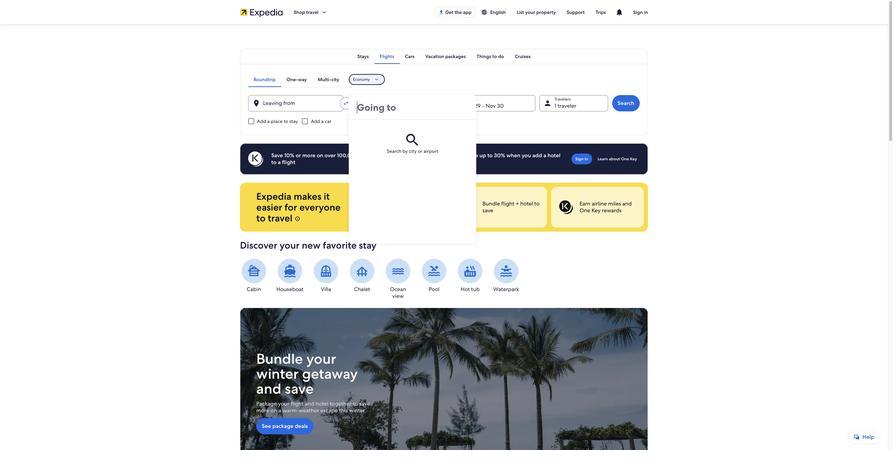 Task type: locate. For each thing, give the bounding box(es) containing it.
bundle for flight
[[483, 200, 500, 207]]

get the app
[[445, 9, 472, 15]]

in inside sign in dropdown button
[[644, 9, 648, 15]]

add for add a place to stay
[[257, 118, 266, 124]]

bundle
[[483, 200, 500, 207], [256, 350, 303, 369]]

1 horizontal spatial and
[[305, 401, 314, 408]]

hotel inside bundle your winter getaway and save package your flight and hotel together to save more on a warm-weather escape this winter.
[[316, 401, 328, 408]]

winter
[[256, 365, 299, 384]]

earn airline miles and one key rewards
[[580, 200, 632, 214]]

members
[[442, 152, 466, 159]]

sign in left the learn
[[575, 156, 588, 162]]

1 traveler button
[[540, 95, 608, 112]]

0 horizontal spatial key
[[592, 207, 601, 214]]

your for list
[[525, 9, 535, 15]]

0 vertical spatial more
[[302, 152, 315, 159]]

to right up
[[488, 152, 493, 159]]

1 horizontal spatial stay
[[359, 239, 377, 252]]

0 vertical spatial bundle
[[483, 200, 500, 207]]

2 out of 3 element
[[454, 187, 547, 228]]

city right by
[[409, 148, 417, 154]]

1 horizontal spatial one
[[621, 156, 629, 162]]

0 vertical spatial sign
[[633, 9, 643, 15]]

houseboat button
[[276, 259, 304, 293]]

hotel left the 'together'
[[316, 401, 328, 408]]

1 horizontal spatial hotel
[[520, 200, 533, 207]]

0 horizontal spatial search
[[387, 148, 401, 154]]

1 vertical spatial more
[[256, 407, 269, 415]]

flight
[[282, 159, 295, 166], [501, 200, 515, 207], [291, 401, 304, 408]]

on inside bundle your winter getaway and save package your flight and hotel together to save more on a warm-weather escape this winter.
[[271, 407, 277, 415]]

ocean view button
[[384, 259, 412, 300]]

to
[[492, 53, 497, 60], [284, 118, 288, 124], [488, 152, 493, 159], [271, 159, 277, 166], [534, 200, 540, 207], [256, 212, 266, 224], [353, 401, 358, 408]]

in inside sign in link
[[585, 156, 588, 162]]

1 horizontal spatial bundle
[[483, 200, 500, 207]]

a
[[267, 118, 270, 124], [321, 118, 324, 124], [543, 152, 546, 159], [278, 159, 281, 166], [278, 407, 281, 415]]

to down expedia
[[256, 212, 266, 224]]

0 horizontal spatial hotel
[[316, 401, 328, 408]]

easier
[[256, 201, 282, 214]]

1 vertical spatial sign
[[575, 156, 584, 162]]

1 horizontal spatial travel
[[306, 9, 319, 15]]

more
[[302, 152, 315, 159], [256, 407, 269, 415]]

or
[[418, 148, 422, 154], [296, 152, 301, 159]]

-
[[482, 102, 484, 109]]

one inside earn airline miles and one key rewards
[[580, 207, 590, 214]]

one left airline
[[580, 207, 590, 214]]

hot tub
[[461, 286, 480, 293]]

1 vertical spatial in
[[585, 156, 588, 162]]

Going to text field
[[349, 95, 476, 120]]

search for search
[[618, 100, 634, 107]]

sign right communication center icon
[[633, 9, 643, 15]]

1 horizontal spatial in
[[644, 9, 648, 15]]

0 horizontal spatial sign in
[[575, 156, 588, 162]]

1 vertical spatial search
[[387, 148, 401, 154]]

add for add a car
[[311, 118, 320, 124]]

1 horizontal spatial search
[[618, 100, 634, 107]]

2 add from the left
[[311, 118, 320, 124]]

sign in right communication center icon
[[633, 9, 648, 15]]

0 vertical spatial tab list
[[240, 49, 648, 64]]

this
[[339, 407, 348, 415]]

save
[[467, 152, 478, 159], [483, 207, 493, 214], [285, 380, 314, 399], [359, 401, 370, 408]]

over
[[325, 152, 336, 159]]

sign inside sign in link
[[575, 156, 584, 162]]

travel left trailing image
[[306, 9, 319, 15]]

multi-
[[318, 77, 332, 83]]

xsmall image
[[295, 216, 300, 222]]

stay right "favorite" on the left bottom of page
[[359, 239, 377, 252]]

bundle inside bundle your winter getaway and save package your flight and hotel together to save more on a warm-weather escape this winter.
[[256, 350, 303, 369]]

0 horizontal spatial sign
[[575, 156, 584, 162]]

1 vertical spatial flight
[[501, 200, 515, 207]]

weather
[[299, 407, 319, 415]]

tab list
[[240, 49, 648, 64], [248, 72, 345, 87]]

tab list containing roundtrip
[[248, 72, 345, 87]]

2 horizontal spatial hotel
[[548, 152, 561, 159]]

support link
[[561, 6, 590, 18]]

1 vertical spatial bundle
[[256, 350, 303, 369]]

0 horizontal spatial more
[[256, 407, 269, 415]]

do
[[498, 53, 504, 60]]

to right this
[[353, 401, 358, 408]]

search
[[618, 100, 634, 107], [387, 148, 401, 154]]

and up package at the left of page
[[256, 380, 281, 399]]

travel
[[306, 9, 319, 15], [268, 212, 293, 224]]

1 vertical spatial one
[[580, 207, 590, 214]]

on left 'over'
[[317, 152, 323, 159]]

0 horizontal spatial or
[[296, 152, 301, 159]]

1 horizontal spatial city
[[409, 148, 417, 154]]

1 horizontal spatial or
[[418, 148, 422, 154]]

0 vertical spatial sign in
[[633, 9, 648, 15]]

1 horizontal spatial nov
[[486, 102, 496, 109]]

2 vertical spatial and
[[305, 401, 314, 408]]

expedia
[[256, 190, 292, 203]]

bundle inside bundle flight + hotel to save
[[483, 200, 500, 207]]

trailing image
[[321, 9, 327, 15]]

package
[[272, 423, 294, 430]]

save left +
[[483, 207, 493, 214]]

english
[[490, 9, 506, 15]]

one-way
[[287, 77, 307, 83]]

flight inside save 10% or more on over 100,000 hotels with member prices. also, members save up to 30% when you add a hotel to a flight
[[282, 159, 295, 166]]

on left warm-
[[271, 407, 277, 415]]

to inside bundle flight + hotel to save
[[534, 200, 540, 207]]

0 vertical spatial search
[[618, 100, 634, 107]]

a left warm-
[[278, 407, 281, 415]]

package
[[256, 401, 277, 408]]

cruises
[[515, 53, 531, 60]]

new
[[302, 239, 321, 252]]

getaway
[[302, 365, 358, 384]]

save left up
[[467, 152, 478, 159]]

in left the learn
[[585, 156, 588, 162]]

hotel
[[548, 152, 561, 159], [520, 200, 533, 207], [316, 401, 328, 408]]

1 horizontal spatial sign in
[[633, 9, 648, 15]]

small image
[[481, 9, 488, 15]]

waterpark button
[[492, 259, 520, 293]]

0 vertical spatial city
[[332, 77, 339, 83]]

100,000
[[337, 152, 358, 159]]

about
[[609, 156, 620, 162]]

multi-city
[[318, 77, 339, 83]]

view
[[392, 293, 404, 300]]

1 vertical spatial sign in
[[575, 156, 588, 162]]

sign left the learn
[[575, 156, 584, 162]]

1 vertical spatial and
[[256, 380, 281, 399]]

in right communication center icon
[[644, 9, 648, 15]]

0 vertical spatial on
[[317, 152, 323, 159]]

or right 10%
[[296, 152, 301, 159]]

prices.
[[411, 152, 428, 159]]

hotel right +
[[520, 200, 533, 207]]

1 horizontal spatial on
[[317, 152, 323, 159]]

0 horizontal spatial nov
[[463, 102, 473, 109]]

or left airport
[[418, 148, 422, 154]]

0 horizontal spatial on
[[271, 407, 277, 415]]

roundtrip link
[[248, 72, 281, 87]]

1 vertical spatial city
[[409, 148, 417, 154]]

0 horizontal spatial and
[[256, 380, 281, 399]]

trips link
[[590, 6, 611, 18]]

learn
[[598, 156, 608, 162]]

0 horizontal spatial travel
[[268, 212, 293, 224]]

english button
[[476, 6, 511, 18]]

0 vertical spatial in
[[644, 9, 648, 15]]

more up see
[[256, 407, 269, 415]]

1 add from the left
[[257, 118, 266, 124]]

1 horizontal spatial more
[[302, 152, 315, 159]]

add left place
[[257, 118, 266, 124]]

travel inside expedia makes it easier for everyone to travel
[[268, 212, 293, 224]]

search for search by city or airport
[[387, 148, 401, 154]]

1 vertical spatial stay
[[359, 239, 377, 252]]

2 vertical spatial hotel
[[316, 401, 328, 408]]

everyone
[[299, 201, 341, 214]]

and right warm-
[[305, 401, 314, 408]]

trips
[[596, 9, 606, 15]]

to right +
[[534, 200, 540, 207]]

3 out of 3 element
[[551, 187, 644, 228]]

2 horizontal spatial and
[[622, 200, 632, 207]]

add a car
[[311, 118, 331, 124]]

1 vertical spatial on
[[271, 407, 277, 415]]

with
[[376, 152, 387, 159]]

travel inside dropdown button
[[306, 9, 319, 15]]

2 nov from the left
[[486, 102, 496, 109]]

0 vertical spatial one
[[621, 156, 629, 162]]

add left car
[[311, 118, 320, 124]]

nov right - at the right top of page
[[486, 102, 496, 109]]

winter.
[[349, 407, 366, 415]]

0 vertical spatial key
[[630, 156, 637, 162]]

key right "about"
[[630, 156, 637, 162]]

save right this
[[359, 401, 370, 408]]

0 horizontal spatial bundle
[[256, 350, 303, 369]]

villa
[[321, 286, 331, 293]]

airline
[[592, 200, 607, 207]]

nov left 29
[[463, 102, 473, 109]]

1 vertical spatial tab list
[[248, 72, 345, 87]]

one-way link
[[281, 72, 312, 87]]

get the app link
[[434, 7, 476, 18]]

communication center icon image
[[616, 8, 624, 16]]

save inside save 10% or more on over 100,000 hotels with member prices. also, members save up to 30% when you add a hotel to a flight
[[467, 152, 478, 159]]

favorite
[[323, 239, 357, 252]]

2 vertical spatial flight
[[291, 401, 304, 408]]

and right miles
[[622, 200, 632, 207]]

0 vertical spatial travel
[[306, 9, 319, 15]]

1 horizontal spatial sign
[[633, 9, 643, 15]]

1 vertical spatial travel
[[268, 212, 293, 224]]

in
[[644, 9, 648, 15], [585, 156, 588, 162]]

sign
[[633, 9, 643, 15], [575, 156, 584, 162]]

a inside bundle your winter getaway and save package your flight and hotel together to save more on a warm-weather escape this winter.
[[278, 407, 281, 415]]

1 vertical spatial hotel
[[520, 200, 533, 207]]

your inside 'link'
[[525, 9, 535, 15]]

one right "about"
[[621, 156, 629, 162]]

0 horizontal spatial city
[[332, 77, 339, 83]]

0 horizontal spatial in
[[585, 156, 588, 162]]

city
[[332, 77, 339, 83], [409, 148, 417, 154]]

a left car
[[321, 118, 324, 124]]

a left 10%
[[278, 159, 281, 166]]

see package deals link
[[256, 419, 313, 435]]

travel left xsmall icon
[[268, 212, 293, 224]]

0 horizontal spatial one
[[580, 207, 590, 214]]

multi-city link
[[312, 72, 345, 87]]

0 vertical spatial and
[[622, 200, 632, 207]]

0 horizontal spatial stay
[[289, 118, 298, 124]]

city left economy at the top left of page
[[332, 77, 339, 83]]

hotel inside bundle flight + hotel to save
[[520, 200, 533, 207]]

0 vertical spatial stay
[[289, 118, 298, 124]]

1 vertical spatial key
[[592, 207, 601, 214]]

key right earn
[[592, 207, 601, 214]]

search inside button
[[618, 100, 634, 107]]

0 horizontal spatial add
[[257, 118, 266, 124]]

sign in link
[[571, 154, 592, 165]]

0 vertical spatial hotel
[[548, 152, 561, 159]]

stay right place
[[289, 118, 298, 124]]

bundle for your
[[256, 350, 303, 369]]

a left place
[[267, 118, 270, 124]]

stay
[[289, 118, 298, 124], [359, 239, 377, 252]]

0 vertical spatial flight
[[282, 159, 295, 166]]

1 horizontal spatial add
[[311, 118, 320, 124]]

more right 10%
[[302, 152, 315, 159]]

key
[[630, 156, 637, 162], [592, 207, 601, 214]]

hotel right add
[[548, 152, 561, 159]]

deals
[[295, 423, 308, 430]]

and
[[622, 200, 632, 207], [256, 380, 281, 399], [305, 401, 314, 408]]



Task type: vqa. For each thing, say whether or not it's contained in the screenshot.
topmost "with"
no



Task type: describe. For each thing, give the bounding box(es) containing it.
shop travel
[[294, 9, 319, 15]]

get
[[445, 9, 454, 15]]

download the app button image
[[439, 10, 444, 15]]

save inside bundle flight + hotel to save
[[483, 207, 493, 214]]

shop
[[294, 9, 305, 15]]

ocean view
[[390, 286, 406, 300]]

pool
[[429, 286, 440, 293]]

tub
[[471, 286, 480, 293]]

hotels
[[360, 152, 375, 159]]

stay for discover your new favorite stay
[[359, 239, 377, 252]]

or inside save 10% or more on over 100,000 hotels with member prices. also, members save up to 30% when you add a hotel to a flight
[[296, 152, 301, 159]]

a right add
[[543, 152, 546, 159]]

tab list containing stays
[[240, 49, 648, 64]]

vacation packages
[[425, 53, 466, 60]]

economy
[[353, 77, 370, 82]]

swap origin and destination values image
[[343, 100, 349, 106]]

sign in button
[[628, 4, 654, 20]]

it
[[324, 190, 330, 203]]

save 10% or more on over 100,000 hotels with member prices. also, members save up to 30% when you add a hotel to a flight
[[271, 152, 561, 166]]

on inside save 10% or more on over 100,000 hotels with member prices. also, members save up to 30% when you add a hotel to a flight
[[317, 152, 323, 159]]

things to do link
[[471, 49, 510, 64]]

pool button
[[420, 259, 448, 293]]

houseboat
[[276, 286, 304, 293]]

1
[[555, 102, 556, 109]]

see package deals
[[262, 423, 308, 430]]

together
[[330, 401, 351, 408]]

stays link
[[352, 49, 374, 64]]

more inside bundle your winter getaway and save package your flight and hotel together to save more on a warm-weather escape this winter.
[[256, 407, 269, 415]]

shop travel button
[[288, 4, 333, 20]]

to left do
[[492, 53, 497, 60]]

more inside save 10% or more on over 100,000 hotels with member prices. also, members save up to 30% when you add a hotel to a flight
[[302, 152, 315, 159]]

flight inside bundle your winter getaway and save package your flight and hotel together to save more on a warm-weather escape this winter.
[[291, 401, 304, 408]]

to left 10%
[[271, 159, 277, 166]]

to inside expedia makes it easier for everyone to travel
[[256, 212, 266, 224]]

one-
[[287, 77, 298, 83]]

nov 29 - nov 30 button
[[448, 95, 536, 112]]

nov 29 - nov 30
[[463, 102, 504, 109]]

bundle your winter getaway and save main content
[[0, 24, 888, 451]]

miles
[[608, 200, 621, 207]]

traveler
[[558, 102, 576, 109]]

search button
[[612, 95, 640, 112]]

30
[[497, 102, 504, 109]]

cruises link
[[510, 49, 536, 64]]

search by city or airport
[[387, 148, 438, 154]]

by
[[403, 148, 408, 154]]

vacation
[[425, 53, 444, 60]]

up
[[480, 152, 486, 159]]

hot tub button
[[456, 259, 484, 293]]

roundtrip
[[254, 77, 276, 83]]

list your property link
[[511, 6, 561, 18]]

way
[[298, 77, 307, 83]]

villa button
[[312, 259, 340, 293]]

to right place
[[284, 118, 288, 124]]

key inside earn airline miles and one key rewards
[[592, 207, 601, 214]]

earn
[[580, 200, 591, 207]]

chalet
[[354, 286, 370, 293]]

to inside bundle your winter getaway and save package your flight and hotel together to save more on a warm-weather escape this winter.
[[353, 401, 358, 408]]

sign inside sign in dropdown button
[[633, 9, 643, 15]]

car
[[325, 118, 331, 124]]

ocean
[[390, 286, 406, 293]]

app
[[463, 9, 472, 15]]

stay for add a place to stay
[[289, 118, 298, 124]]

your for bundle
[[306, 350, 336, 369]]

hot
[[461, 286, 470, 293]]

29
[[475, 102, 481, 109]]

add
[[532, 152, 542, 159]]

cabin
[[247, 286, 261, 293]]

cars link
[[400, 49, 420, 64]]

sign in inside bundle your winter getaway and save main content
[[575, 156, 588, 162]]

1 horizontal spatial key
[[630, 156, 637, 162]]

30%
[[494, 152, 505, 159]]

10%
[[284, 152, 294, 159]]

1 nov from the left
[[463, 102, 473, 109]]

things to do
[[477, 53, 504, 60]]

you
[[522, 152, 531, 159]]

stays
[[357, 53, 369, 60]]

waterpark
[[493, 286, 519, 293]]

property
[[536, 9, 556, 15]]

rewards
[[602, 207, 622, 214]]

airport
[[424, 148, 438, 154]]

makes
[[294, 190, 322, 203]]

1 traveler
[[555, 102, 576, 109]]

cars
[[405, 53, 415, 60]]

place
[[271, 118, 283, 124]]

your for discover
[[280, 239, 300, 252]]

see
[[262, 423, 271, 430]]

hotel inside save 10% or more on over 100,000 hotels with member prices. also, members save up to 30% when you add a hotel to a flight
[[548, 152, 561, 159]]

support
[[567, 9, 585, 15]]

save
[[271, 152, 283, 159]]

expedia logo image
[[240, 7, 283, 17]]

list
[[517, 9, 524, 15]]

learn about one key
[[598, 156, 637, 162]]

save up warm-
[[285, 380, 314, 399]]

flights
[[380, 53, 394, 60]]

travel sale activities deals image
[[240, 308, 648, 451]]

bundle your winter getaway and save package your flight and hotel together to save more on a warm-weather escape this winter.
[[256, 350, 370, 415]]

economy button
[[349, 74, 385, 85]]

flight inside bundle flight + hotel to save
[[501, 200, 515, 207]]

sign in inside dropdown button
[[633, 9, 648, 15]]

cabin button
[[240, 259, 268, 293]]

list your property
[[517, 9, 556, 15]]

and inside earn airline miles and one key rewards
[[622, 200, 632, 207]]

things
[[477, 53, 491, 60]]



